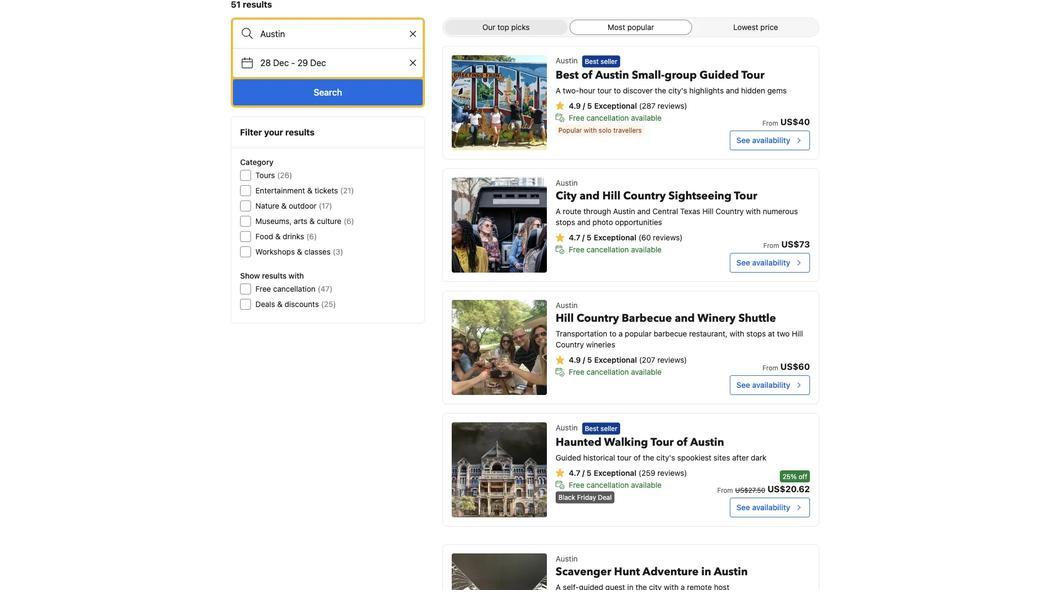 Task type: locate. For each thing, give the bounding box(es) containing it.
best seller up hour
[[585, 58, 618, 65]]

from us$60
[[763, 362, 810, 372]]

tour up hidden
[[742, 67, 765, 83]]

1 see from the top
[[737, 136, 751, 145]]

two
[[777, 330, 790, 339]]

1 available from the top
[[631, 113, 662, 122]]

from left us$60
[[763, 364, 779, 372]]

4.9 down transportation
[[569, 356, 581, 365]]

1 vertical spatial the
[[643, 454, 655, 463]]

sites
[[714, 454, 731, 463]]

austin up city
[[556, 179, 578, 188]]

availability down from us$60
[[753, 381, 791, 390]]

0 horizontal spatial the
[[643, 454, 655, 463]]

1 vertical spatial to
[[610, 330, 617, 339]]

popular
[[559, 127, 582, 134]]

best seller up "haunted"
[[585, 425, 618, 433]]

best for best
[[585, 58, 599, 65]]

1 vertical spatial tour
[[734, 189, 758, 204]]

available down the (259
[[631, 481, 662, 490]]

0 horizontal spatial guided
[[556, 454, 581, 463]]

0 vertical spatial to
[[614, 86, 621, 95]]

cancellation down the '4.7 / 5 exceptional (60 reviews)'
[[587, 245, 629, 254]]

/ down historical
[[583, 469, 585, 478]]

exceptional for tour
[[594, 469, 637, 478]]

(6) up classes
[[307, 232, 317, 241]]

stops left at
[[747, 330, 766, 339]]

austin inside best of austin small-group guided tour a two-hour tour to discover the city's highlights and hidden gems
[[595, 67, 629, 83]]

texas
[[681, 207, 701, 216]]

(47)
[[318, 285, 333, 294]]

of
[[582, 67, 593, 83], [677, 435, 688, 450], [634, 454, 641, 463]]

best up "haunted"
[[585, 425, 599, 433]]

availability for haunted walking tour of austin
[[753, 504, 791, 513]]

exceptional
[[595, 101, 637, 110], [594, 233, 637, 242], [595, 356, 637, 365], [594, 469, 637, 478]]

/ down hour
[[583, 101, 586, 110]]

(3)
[[333, 248, 343, 257]]

see availability down from us$73
[[737, 259, 791, 268]]

a inside best of austin small-group guided tour a two-hour tour to discover the city's highlights and hidden gems
[[556, 86, 561, 95]]

tour inside austin city and hill country sightseeing tour a route through austin and central texas hill country with numerous stops and photo opportunities
[[734, 189, 758, 204]]

reviews) for austin
[[658, 469, 687, 478]]

1 vertical spatial stops
[[747, 330, 766, 339]]

most popular
[[608, 23, 655, 32]]

free cancellation available up solo
[[569, 113, 662, 122]]

austin up spookiest
[[691, 435, 725, 450]]

3 see from the top
[[737, 381, 751, 390]]

austin up scavenger on the bottom right of the page
[[556, 555, 578, 564]]

show results with
[[240, 272, 304, 281]]

0 horizontal spatial stops
[[556, 218, 576, 227]]

hidden
[[741, 86, 766, 95]]

2 free cancellation available from the top
[[569, 245, 662, 254]]

austin scavenger hunt adventure in austin
[[556, 555, 748, 580]]

4 available from the top
[[631, 481, 662, 490]]

small-
[[632, 67, 665, 83]]

0 vertical spatial tour
[[598, 86, 612, 95]]

4.7 for city and hill country sightseeing tour
[[569, 233, 581, 242]]

5 down wineries
[[587, 356, 592, 365]]

1 4.9 from the top
[[569, 101, 581, 110]]

and up opportunities
[[638, 207, 651, 216]]

best
[[585, 58, 599, 65], [556, 67, 579, 83], [585, 425, 599, 433]]

from for best of austin small-group guided tour
[[763, 119, 779, 127]]

haunted
[[556, 435, 602, 450]]

& down drinks
[[297, 248, 302, 257]]

0 vertical spatial best
[[585, 58, 599, 65]]

& down entertainment
[[281, 202, 287, 211]]

/ for city
[[583, 233, 585, 242]]

reviews) right (60
[[653, 233, 683, 242]]

from inside from us$60
[[763, 364, 779, 372]]

29
[[298, 58, 308, 68]]

2 a from the top
[[556, 207, 561, 216]]

nature
[[256, 202, 279, 211]]

best for haunted
[[585, 425, 599, 433]]

1 vertical spatial results
[[262, 272, 287, 281]]

& right food
[[275, 232, 281, 241]]

tour right hour
[[598, 86, 612, 95]]

1 vertical spatial popular
[[625, 330, 652, 339]]

/ for walking
[[583, 469, 585, 478]]

with left numerous
[[746, 207, 761, 216]]

a
[[556, 86, 561, 95], [556, 207, 561, 216]]

(26)
[[277, 171, 292, 180]]

4.9
[[569, 101, 581, 110], [569, 356, 581, 365]]

tour inside haunted walking tour of austin guided historical tour of the city's spookiest sites after dark
[[651, 435, 674, 450]]

category
[[240, 158, 274, 167]]

free up "popular"
[[569, 113, 585, 122]]

free cancellation available down the '4.7 / 5 exceptional (60 reviews)'
[[569, 245, 662, 254]]

free cancellation available for country
[[569, 368, 662, 377]]

best up hour
[[585, 58, 599, 65]]

(6)
[[344, 217, 354, 226], [307, 232, 317, 241]]

free for walking
[[569, 481, 585, 490]]

exceptional down wineries
[[595, 356, 637, 365]]

0 horizontal spatial (6)
[[307, 232, 317, 241]]

free cancellation available for austin
[[569, 113, 662, 122]]

from us$40
[[763, 117, 810, 127]]

(17)
[[319, 202, 332, 211]]

4 availability from the top
[[753, 504, 791, 513]]

numerous
[[763, 207, 798, 216]]

museums,
[[256, 217, 292, 226]]

austin up transportation
[[556, 301, 578, 310]]

best of austin small-group guided tour image
[[452, 55, 547, 150]]

0 vertical spatial (6)
[[344, 217, 354, 226]]

cancellation up solo
[[587, 113, 629, 122]]

5
[[587, 101, 592, 110], [587, 233, 592, 242], [587, 356, 592, 365], [587, 469, 592, 478]]

free cancellation available for and
[[569, 245, 662, 254]]

and inside best of austin small-group guided tour a two-hour tour to discover the city's highlights and hidden gems
[[726, 86, 739, 95]]

a inside austin city and hill country sightseeing tour a route through austin and central texas hill country with numerous stops and photo opportunities
[[556, 207, 561, 216]]

5 down historical
[[587, 469, 592, 478]]

and up barbecue
[[675, 311, 695, 326]]

4 see availability from the top
[[737, 504, 791, 513]]

& left tickets on the left top
[[307, 186, 313, 195]]

from for city and hill country sightseeing tour
[[764, 242, 780, 250]]

see for hill country barbecue and winery shuttle
[[737, 381, 751, 390]]

1 best seller from the top
[[585, 58, 618, 65]]

cancellation for walking
[[587, 481, 629, 490]]

available down (60
[[631, 245, 662, 254]]

availability down from us$73
[[753, 259, 791, 268]]

available down (287
[[631, 113, 662, 122]]

from us$27.50 us$20.62
[[718, 485, 810, 495]]

popular inside austin hill country barbecue and winery shuttle transportation to a popular barbecue restaurant, with stops at two hill country wineries
[[625, 330, 652, 339]]

drinks
[[283, 232, 304, 241]]

exceptional down photo
[[594, 233, 637, 242]]

1 see availability from the top
[[737, 136, 791, 145]]

4.7 down route
[[569, 233, 581, 242]]

2 seller from the top
[[601, 425, 618, 433]]

4 free cancellation available from the top
[[569, 481, 662, 490]]

availability for hill country barbecue and winery shuttle
[[753, 381, 791, 390]]

best seller
[[585, 58, 618, 65], [585, 425, 618, 433]]

tour right "sightseeing"
[[734, 189, 758, 204]]

0 horizontal spatial tour
[[598, 86, 612, 95]]

1 horizontal spatial guided
[[700, 67, 739, 83]]

see availability down from us$27.50 us$20.62
[[737, 504, 791, 513]]

1 free cancellation available from the top
[[569, 113, 662, 122]]

2 vertical spatial best
[[585, 425, 599, 433]]

0 vertical spatial 4.7
[[569, 233, 581, 242]]

1 vertical spatial 4.7
[[569, 469, 581, 478]]

4.9 down two-
[[569, 101, 581, 110]]

tour inside best of austin small-group guided tour a two-hour tour to discover the city's highlights and hidden gems
[[742, 67, 765, 83]]

of up hour
[[582, 67, 593, 83]]

from inside from us$73
[[764, 242, 780, 250]]

1 vertical spatial guided
[[556, 454, 581, 463]]

3 available from the top
[[631, 368, 662, 377]]

0 vertical spatial city's
[[669, 86, 688, 95]]

to inside austin hill country barbecue and winery shuttle transportation to a popular barbecue restaurant, with stops at two hill country wineries
[[610, 330, 617, 339]]

(6) right culture
[[344, 217, 354, 226]]

and down route
[[578, 218, 591, 227]]

austin inside haunted walking tour of austin guided historical tour of the city's spookiest sites after dark
[[691, 435, 725, 450]]

free for city
[[569, 245, 585, 254]]

cancellation
[[587, 113, 629, 122], [587, 245, 629, 254], [273, 285, 316, 294], [587, 368, 629, 377], [587, 481, 629, 490]]

seller up walking
[[601, 425, 618, 433]]

deals & discounts (25)
[[256, 300, 336, 309]]

hill right two
[[792, 330, 803, 339]]

1 horizontal spatial stops
[[747, 330, 766, 339]]

see
[[737, 136, 751, 145], [737, 259, 751, 268], [737, 381, 751, 390], [737, 504, 751, 513]]

2 availability from the top
[[753, 259, 791, 268]]

guided up highlights
[[700, 67, 739, 83]]

solo
[[599, 127, 612, 134]]

culture
[[317, 217, 342, 226]]

and inside austin hill country barbecue and winery shuttle transportation to a popular barbecue restaurant, with stops at two hill country wineries
[[675, 311, 695, 326]]

off
[[799, 473, 808, 481]]

free down transportation
[[569, 368, 585, 377]]

guided for historical
[[556, 454, 581, 463]]

& for discounts
[[277, 300, 283, 309]]

tour
[[598, 86, 612, 95], [618, 454, 632, 463]]

city's down group
[[669, 86, 688, 95]]

2 vertical spatial tour
[[651, 435, 674, 450]]

2 horizontal spatial of
[[677, 435, 688, 450]]

2 available from the top
[[631, 245, 662, 254]]

availability down from us$27.50 us$20.62
[[753, 504, 791, 513]]

to left a
[[610, 330, 617, 339]]

seller down most
[[601, 58, 618, 65]]

the up the (259
[[643, 454, 655, 463]]

5 for city
[[587, 233, 592, 242]]

austin inside austin hill country barbecue and winery shuttle transportation to a popular barbecue restaurant, with stops at two hill country wineries
[[556, 301, 578, 310]]

reviews) for country
[[653, 233, 683, 242]]

free cancellation available up deal on the bottom right
[[569, 481, 662, 490]]

3 free cancellation available from the top
[[569, 368, 662, 377]]

25% off
[[783, 473, 808, 481]]

from
[[763, 119, 779, 127], [764, 242, 780, 250], [763, 364, 779, 372], [718, 487, 733, 495]]

available for of
[[631, 481, 662, 490]]

with inside austin city and hill country sightseeing tour a route through austin and central texas hill country with numerous stops and photo opportunities
[[746, 207, 761, 216]]

/ down transportation
[[583, 356, 586, 365]]

5 for of
[[587, 101, 592, 110]]

0 vertical spatial a
[[556, 86, 561, 95]]

and up through on the top of the page
[[580, 189, 600, 204]]

-
[[291, 58, 295, 68]]

cancellation down 4.9 / 5 exceptional (207 reviews)
[[587, 368, 629, 377]]

1 vertical spatial best
[[556, 67, 579, 83]]

hill
[[603, 189, 621, 204], [703, 207, 714, 216], [556, 311, 574, 326], [792, 330, 803, 339]]

0 horizontal spatial dec
[[273, 58, 289, 68]]

and left hidden
[[726, 86, 739, 95]]

seller for of
[[601, 58, 618, 65]]

reviews) for and
[[658, 356, 687, 365]]

1 vertical spatial tour
[[618, 454, 632, 463]]

country down "sightseeing"
[[716, 207, 744, 216]]

5 down hour
[[587, 101, 592, 110]]

from left the us$27.50
[[718, 487, 733, 495]]

city's inside haunted walking tour of austin guided historical tour of the city's spookiest sites after dark
[[657, 454, 676, 463]]

5 down through on the top of the page
[[587, 233, 592, 242]]

3 availability from the top
[[753, 381, 791, 390]]

seller
[[601, 58, 618, 65], [601, 425, 618, 433]]

exceptional for and
[[594, 233, 637, 242]]

adventure
[[643, 565, 699, 580]]

1 availability from the top
[[753, 136, 791, 145]]

0 vertical spatial best seller
[[585, 58, 618, 65]]

0 vertical spatial stops
[[556, 218, 576, 227]]

& for classes
[[297, 248, 302, 257]]

seller for walking
[[601, 425, 618, 433]]

1 seller from the top
[[601, 58, 618, 65]]

2 4.9 from the top
[[569, 356, 581, 365]]

city and hill country sightseeing tour image
[[452, 178, 547, 273]]

dec left -
[[273, 58, 289, 68]]

1 vertical spatial a
[[556, 207, 561, 216]]

cancellation up deal on the bottom right
[[587, 481, 629, 490]]

0 vertical spatial seller
[[601, 58, 618, 65]]

highlights
[[690, 86, 724, 95]]

2 vertical spatial of
[[634, 454, 641, 463]]

city's
[[669, 86, 688, 95], [657, 454, 676, 463]]

2 best seller from the top
[[585, 425, 618, 433]]

and
[[726, 86, 739, 95], [580, 189, 600, 204], [638, 207, 651, 216], [578, 218, 591, 227], [675, 311, 695, 326]]

austin city and hill country sightseeing tour a route through austin and central texas hill country with numerous stops and photo opportunities
[[556, 179, 798, 227]]

city's left spookiest
[[657, 454, 676, 463]]

two-
[[563, 86, 580, 95]]

hill down "sightseeing"
[[703, 207, 714, 216]]

reviews) right the (259
[[658, 469, 687, 478]]

best inside best of austin small-group guided tour a two-hour tour to discover the city's highlights and hidden gems
[[556, 67, 579, 83]]

winery
[[698, 311, 736, 326]]

free cancellation available down 4.9 / 5 exceptional (207 reviews)
[[569, 368, 662, 377]]

museums, arts & culture (6)
[[256, 217, 354, 226]]

2 dec from the left
[[310, 58, 326, 68]]

1 horizontal spatial tour
[[618, 454, 632, 463]]

1 4.7 from the top
[[569, 233, 581, 242]]

free
[[569, 113, 585, 122], [569, 245, 585, 254], [256, 285, 271, 294], [569, 368, 585, 377], [569, 481, 585, 490]]

1 vertical spatial of
[[677, 435, 688, 450]]

tour up the (259
[[651, 435, 674, 450]]

discounts
[[285, 300, 319, 309]]

0 vertical spatial popular
[[628, 23, 655, 32]]

cancellation for hill
[[587, 368, 629, 377]]

a left route
[[556, 207, 561, 216]]

cancellation up the 'deals & discounts (25)'
[[273, 285, 316, 294]]

popular
[[628, 23, 655, 32], [625, 330, 652, 339]]

2 see availability from the top
[[737, 259, 791, 268]]

best up two-
[[556, 67, 579, 83]]

free for of
[[569, 113, 585, 122]]

1 a from the top
[[556, 86, 561, 95]]

stops
[[556, 218, 576, 227], [747, 330, 766, 339]]

3 see availability from the top
[[737, 381, 791, 390]]

from inside the from us$40
[[763, 119, 779, 127]]

0 horizontal spatial of
[[582, 67, 593, 83]]

entertainment
[[256, 186, 305, 195]]

4 see from the top
[[737, 504, 751, 513]]

tour inside best of austin small-group guided tour a two-hour tour to discover the city's highlights and hidden gems
[[598, 86, 612, 95]]

see availability down from us$60
[[737, 381, 791, 390]]

the inside best of austin small-group guided tour a two-hour tour to discover the city's highlights and hidden gems
[[655, 86, 667, 95]]

with
[[584, 127, 597, 134], [746, 207, 761, 216], [289, 272, 304, 281], [730, 330, 745, 339]]

discover
[[623, 86, 653, 95]]

from left the us$73
[[764, 242, 780, 250]]

1 vertical spatial best seller
[[585, 425, 618, 433]]

see availability
[[737, 136, 791, 145], [737, 259, 791, 268], [737, 381, 791, 390], [737, 504, 791, 513]]

4.7 for haunted walking tour of austin
[[569, 469, 581, 478]]

availability down the from us$40
[[753, 136, 791, 145]]

4.7 up black
[[569, 469, 581, 478]]

dec
[[273, 58, 289, 68], [310, 58, 326, 68]]

tour
[[742, 67, 765, 83], [734, 189, 758, 204], [651, 435, 674, 450]]

with down shuttle at the right bottom of page
[[730, 330, 745, 339]]

search button
[[233, 79, 423, 106]]

cancellation for of
[[587, 113, 629, 122]]

1 vertical spatial 4.9
[[569, 356, 581, 365]]

1 vertical spatial city's
[[657, 454, 676, 463]]

a left two-
[[556, 86, 561, 95]]

&
[[307, 186, 313, 195], [281, 202, 287, 211], [310, 217, 315, 226], [275, 232, 281, 241], [297, 248, 302, 257], [277, 300, 283, 309]]

reviews) for group
[[658, 101, 688, 110]]

us$27.50
[[736, 487, 766, 495]]

2 see from the top
[[737, 259, 751, 268]]

2 4.7 from the top
[[569, 469, 581, 478]]

see for city and hill country sightseeing tour
[[737, 259, 751, 268]]

availability
[[753, 136, 791, 145], [753, 259, 791, 268], [753, 381, 791, 390], [753, 504, 791, 513]]

exceptional up solo
[[595, 101, 637, 110]]

0 vertical spatial guided
[[700, 67, 739, 83]]

0 vertical spatial of
[[582, 67, 593, 83]]

route
[[563, 207, 582, 216]]

restaurant,
[[690, 330, 728, 339]]

1 horizontal spatial the
[[655, 86, 667, 95]]

photo
[[593, 218, 613, 227]]

see availability down the from us$40
[[737, 136, 791, 145]]

to up 4.9 / 5 exceptional (287 reviews)
[[614, 86, 621, 95]]

stops inside austin hill country barbecue and winery shuttle transportation to a popular barbecue restaurant, with stops at two hill country wineries
[[747, 330, 766, 339]]

austin up two-
[[556, 56, 578, 65]]

0 vertical spatial 4.9
[[569, 101, 581, 110]]

guided inside best of austin small-group guided tour a two-hour tour to discover the city's highlights and hidden gems
[[700, 67, 739, 83]]

1 horizontal spatial dec
[[310, 58, 326, 68]]

availability for city and hill country sightseeing tour
[[753, 259, 791, 268]]

best seller for of
[[585, 58, 618, 65]]

from inside from us$27.50 us$20.62
[[718, 487, 733, 495]]

0 vertical spatial tour
[[742, 67, 765, 83]]

available
[[631, 113, 662, 122], [631, 245, 662, 254], [631, 368, 662, 377], [631, 481, 662, 490]]

reviews) down best of austin small-group guided tour a two-hour tour to discover the city's highlights and hidden gems
[[658, 101, 688, 110]]

from left us$40
[[763, 119, 779, 127]]

food
[[256, 232, 273, 241]]

dec right 29
[[310, 58, 326, 68]]

free down route
[[569, 245, 585, 254]]

1 dec from the left
[[273, 58, 289, 68]]

dark
[[751, 454, 767, 463]]

a for best of austin small-group guided tour
[[556, 86, 561, 95]]

the
[[655, 86, 667, 95], [643, 454, 655, 463]]

4.7
[[569, 233, 581, 242], [569, 469, 581, 478]]

of up 4.7 / 5 exceptional (259 reviews)
[[634, 454, 641, 463]]

guided inside haunted walking tour of austin guided historical tour of the city's spookiest sites after dark
[[556, 454, 581, 463]]

available down (207
[[631, 368, 662, 377]]

0 vertical spatial results
[[285, 127, 315, 138]]

& right deals
[[277, 300, 283, 309]]

1 vertical spatial seller
[[601, 425, 618, 433]]

0 vertical spatial the
[[655, 86, 667, 95]]



Task type: describe. For each thing, give the bounding box(es) containing it.
city
[[556, 189, 577, 204]]

hill up transportation
[[556, 311, 574, 326]]

see for best of austin small-group guided tour
[[737, 136, 751, 145]]

black
[[559, 494, 576, 502]]

barbecue
[[622, 311, 672, 326]]

28
[[260, 58, 271, 68]]

austin up "haunted"
[[556, 424, 578, 433]]

& right arts
[[310, 217, 315, 226]]

tours (26)
[[256, 171, 292, 180]]

us$73
[[782, 239, 810, 250]]

a
[[619, 330, 623, 339]]

workshops & classes (3)
[[256, 248, 343, 257]]

austin hill country barbecue and winery shuttle transportation to a popular barbecue restaurant, with stops at two hill country wineries
[[556, 301, 803, 350]]

country up central
[[624, 189, 666, 204]]

exceptional for country
[[595, 356, 637, 365]]

28 dec - 29 dec
[[260, 58, 326, 68]]

arts
[[294, 217, 308, 226]]

hunt
[[614, 565, 640, 580]]

outdoor
[[289, 202, 317, 211]]

central
[[653, 207, 678, 216]]

1 horizontal spatial (6)
[[344, 217, 354, 226]]

to inside best of austin small-group guided tour a two-hour tour to discover the city's highlights and hidden gems
[[614, 86, 621, 95]]

friday
[[577, 494, 596, 502]]

& for outdoor
[[281, 202, 287, 211]]

of inside best of austin small-group guided tour a two-hour tour to discover the city's highlights and hidden gems
[[582, 67, 593, 83]]

with up the free cancellation (47)
[[289, 272, 304, 281]]

(287
[[639, 101, 656, 110]]

stops inside austin city and hill country sightseeing tour a route through austin and central texas hill country with numerous stops and photo opportunities
[[556, 218, 576, 227]]

4.9 for hill
[[569, 356, 581, 365]]

lowest price
[[734, 23, 779, 32]]

austin up opportunities
[[613, 207, 636, 216]]

transportation
[[556, 330, 608, 339]]

a for city and hill country sightseeing tour
[[556, 207, 561, 216]]

hill country barbecue and winery shuttle image
[[452, 300, 547, 396]]

(259
[[639, 469, 656, 478]]

5 for hill
[[587, 356, 592, 365]]

tour for city and hill country sightseeing tour
[[734, 189, 758, 204]]

deal
[[598, 494, 612, 502]]

best of austin small-group guided tour a two-hour tour to discover the city's highlights and hidden gems
[[556, 67, 787, 95]]

4.9 / 5 exceptional (207 reviews)
[[569, 356, 687, 365]]

gems
[[768, 86, 787, 95]]

travellers
[[614, 127, 642, 134]]

Where are you going? search field
[[233, 20, 423, 48]]

haunted walking tour of austin guided historical tour of the city's spookiest sites after dark
[[556, 435, 767, 463]]

entertainment & tickets (21)
[[256, 186, 354, 195]]

opportunities
[[615, 218, 662, 227]]

see availability for haunted walking tour of austin
[[737, 504, 791, 513]]

classes
[[305, 248, 331, 257]]

country up transportation
[[577, 311, 619, 326]]

from for hill country barbecue and winery shuttle
[[763, 364, 779, 372]]

with inside austin hill country barbecue and winery shuttle transportation to a popular barbecue restaurant, with stops at two hill country wineries
[[730, 330, 745, 339]]

lowest
[[734, 23, 759, 32]]

barbecue
[[654, 330, 687, 339]]

availability for best of austin small-group guided tour
[[753, 136, 791, 145]]

filter your results
[[240, 127, 315, 138]]

see for haunted walking tour of austin
[[737, 504, 751, 513]]

available for barbecue
[[631, 368, 662, 377]]

1 vertical spatial (6)
[[307, 232, 317, 241]]

see availability for best of austin small-group guided tour
[[737, 136, 791, 145]]

25%
[[783, 473, 797, 481]]

sightseeing
[[669, 189, 732, 204]]

scavenger
[[556, 565, 612, 580]]

filter
[[240, 127, 262, 138]]

black friday deal
[[559, 494, 612, 502]]

/ for hill
[[583, 356, 586, 365]]

from us$73
[[764, 239, 810, 250]]

picks
[[511, 23, 530, 32]]

wineries
[[586, 341, 616, 350]]

cancellation for city
[[587, 245, 629, 254]]

(21)
[[340, 186, 354, 195]]

free cancellation (47)
[[256, 285, 333, 294]]

(207
[[639, 356, 656, 365]]

spookiest
[[678, 454, 712, 463]]

in
[[702, 565, 712, 580]]

/ for of
[[583, 101, 586, 110]]

nature & outdoor (17)
[[256, 202, 332, 211]]

group
[[665, 67, 697, 83]]

us$60
[[781, 362, 810, 372]]

tour for best of austin small-group guided tour
[[742, 67, 765, 83]]

best seller for walking
[[585, 425, 618, 433]]

historical
[[583, 454, 616, 463]]

top
[[498, 23, 509, 32]]

4.9 for of
[[569, 101, 581, 110]]

us$40
[[781, 117, 810, 127]]

available for hill
[[631, 245, 662, 254]]

our top picks
[[483, 23, 530, 32]]

city's inside best of austin small-group guided tour a two-hour tour to discover the city's highlights and hidden gems
[[669, 86, 688, 95]]

haunted walking tour of austin image
[[452, 423, 547, 518]]

exceptional for austin
[[595, 101, 637, 110]]

workshops
[[256, 248, 295, 257]]

see availability for hill country barbecue and winery shuttle
[[737, 381, 791, 390]]

country down transportation
[[556, 341, 584, 350]]

free cancellation available for tour
[[569, 481, 662, 490]]

& for tickets
[[307, 186, 313, 195]]

through
[[584, 207, 611, 216]]

free for hill
[[569, 368, 585, 377]]

hill up through on the top of the page
[[603, 189, 621, 204]]

after
[[733, 454, 749, 463]]

see availability for city and hill country sightseeing tour
[[737, 259, 791, 268]]

available for small-
[[631, 113, 662, 122]]

(60
[[639, 233, 651, 242]]

deals
[[256, 300, 275, 309]]

search
[[314, 87, 342, 98]]

austin right in
[[714, 565, 748, 580]]

tickets
[[315, 186, 338, 195]]

tour inside haunted walking tour of austin guided historical tour of the city's spookiest sites after dark
[[618, 454, 632, 463]]

1 horizontal spatial of
[[634, 454, 641, 463]]

at
[[768, 330, 775, 339]]

scavenger hunt adventure in austin image
[[452, 554, 547, 591]]

tours
[[256, 171, 275, 180]]

free up deals
[[256, 285, 271, 294]]

5 for walking
[[587, 469, 592, 478]]

guided for tour
[[700, 67, 739, 83]]

the inside haunted walking tour of austin guided historical tour of the city's spookiest sites after dark
[[643, 454, 655, 463]]

show
[[240, 272, 260, 281]]

walking
[[604, 435, 648, 450]]

& for drinks
[[275, 232, 281, 241]]

4.7 / 5 exceptional (259 reviews)
[[569, 469, 687, 478]]

with left solo
[[584, 127, 597, 134]]

hour
[[580, 86, 596, 95]]

our
[[483, 23, 496, 32]]

us$20.62
[[768, 485, 810, 495]]



Task type: vqa. For each thing, say whether or not it's contained in the screenshot.
See corresponding to City and Hill Country Sightseeing Tour
yes



